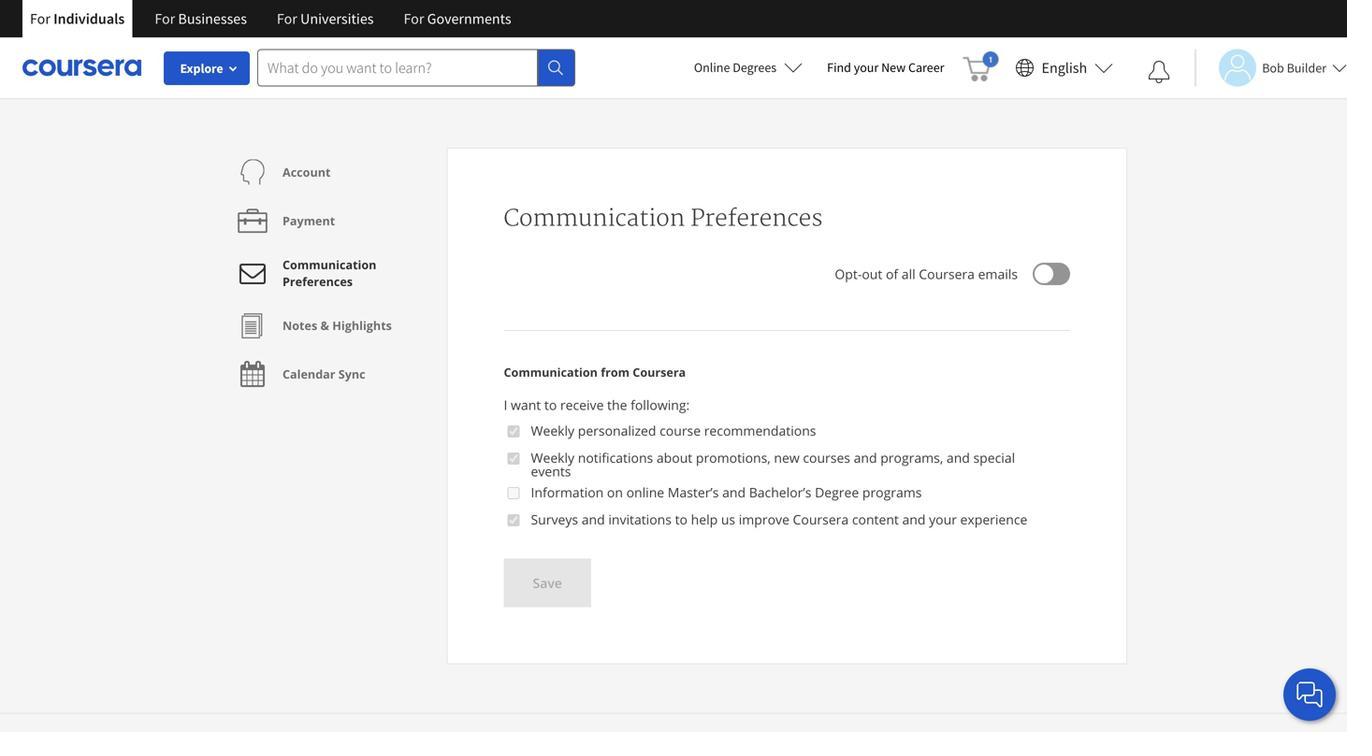 Task type: vqa. For each thing, say whether or not it's contained in the screenshot.
required
no



Task type: locate. For each thing, give the bounding box(es) containing it.
2 horizontal spatial coursera
[[919, 265, 975, 283]]

bob builder
[[1262, 59, 1327, 76]]

builder
[[1287, 59, 1327, 76]]

account link
[[234, 148, 331, 196]]

find
[[827, 59, 851, 76]]

coursera image
[[22, 53, 141, 83]]

highlights
[[332, 318, 392, 334]]

to left help
[[675, 511, 688, 529]]

1 horizontal spatial to
[[675, 511, 688, 529]]

i want to receive the following:
[[504, 396, 690, 414]]

chat with us image
[[1295, 680, 1325, 710]]

help
[[691, 511, 718, 529]]

bob
[[1262, 59, 1284, 76]]

2 for from the left
[[155, 9, 175, 28]]

&
[[320, 318, 329, 334]]

and down the programs
[[902, 511, 926, 529]]

0 horizontal spatial communication preferences
[[283, 257, 377, 290]]

1 vertical spatial communication
[[283, 257, 377, 273]]

communication
[[504, 205, 685, 233], [283, 257, 377, 273], [504, 364, 598, 380]]

opt-out of all coursera emails switch
[[1033, 263, 1070, 285]]

1 vertical spatial weekly
[[531, 449, 575, 467]]

1 vertical spatial communication preferences
[[283, 257, 377, 290]]

1 vertical spatial coursera
[[633, 364, 686, 380]]

0 horizontal spatial your
[[854, 59, 879, 76]]

Information on online Master's and Bachelor's Degree programs checkbox
[[508, 486, 520, 501]]

course
[[660, 422, 701, 440]]

new
[[881, 59, 906, 76]]

businesses
[[178, 9, 247, 28]]

weekly up information
[[531, 449, 575, 467]]

to inside communication from coursera element
[[675, 511, 688, 529]]

0 vertical spatial weekly
[[531, 422, 575, 440]]

0 horizontal spatial coursera
[[633, 364, 686, 380]]

1 vertical spatial your
[[929, 511, 957, 529]]

What do you want to learn? text field
[[257, 49, 538, 87]]

bob builder button
[[1195, 49, 1347, 87]]

notes
[[283, 318, 317, 334]]

1 horizontal spatial communication preferences
[[504, 205, 823, 233]]

3 for from the left
[[277, 9, 297, 28]]

for universities
[[277, 9, 374, 28]]

promotions,
[[696, 449, 771, 467]]

programs,
[[881, 449, 943, 467]]

surveys
[[531, 511, 578, 529]]

sync
[[338, 366, 365, 382]]

your
[[854, 59, 879, 76], [929, 511, 957, 529]]

the
[[607, 396, 627, 414]]

2 weekly from the top
[[531, 449, 575, 467]]

0 vertical spatial preferences
[[691, 205, 823, 233]]

weekly for weekly personalized course recommendations
[[531, 422, 575, 440]]

for left 'universities'
[[277, 9, 297, 28]]

coursera up "following:" at bottom
[[633, 364, 686, 380]]

us
[[721, 511, 735, 529]]

coursera right 'all'
[[919, 265, 975, 283]]

weekly down "want"
[[531, 422, 575, 440]]

1 vertical spatial to
[[675, 511, 688, 529]]

degrees
[[733, 59, 777, 76]]

on
[[607, 484, 623, 501]]

english button
[[1008, 37, 1121, 98]]

0 vertical spatial communication
[[504, 205, 685, 233]]

preferences
[[691, 205, 823, 233], [283, 274, 353, 290]]

for for governments
[[404, 9, 424, 28]]

programs
[[862, 484, 922, 501]]

communication from coursera
[[504, 364, 686, 380]]

coursera
[[919, 265, 975, 283], [633, 364, 686, 380], [793, 511, 849, 529]]

your right the find
[[854, 59, 879, 76]]

and down information
[[582, 511, 605, 529]]

opt-out of all coursera emails
[[835, 265, 1018, 283]]

bachelor's
[[749, 484, 812, 501]]

1 weekly from the top
[[531, 422, 575, 440]]

weekly for weekly notifications about promotions, new courses and programs, and special events
[[531, 449, 575, 467]]

communication preferences
[[504, 205, 823, 233], [283, 257, 377, 290]]

Weekly notifications about promotions, new courses and programs, and special events checkbox
[[508, 452, 520, 466]]

events
[[531, 463, 571, 480]]

individuals
[[53, 9, 125, 28]]

degree
[[815, 484, 859, 501]]

None search field
[[257, 49, 575, 87]]

weekly inside weekly notifications about promotions, new courses and programs, and special events
[[531, 449, 575, 467]]

0 vertical spatial communication preferences
[[504, 205, 823, 233]]

for up what do you want to learn? text box
[[404, 9, 424, 28]]

english
[[1042, 58, 1087, 77]]

master's
[[668, 484, 719, 501]]

1 horizontal spatial your
[[929, 511, 957, 529]]

online degrees button
[[679, 47, 818, 88]]

0 vertical spatial your
[[854, 59, 879, 76]]

courses
[[803, 449, 850, 467]]

0 vertical spatial to
[[544, 396, 557, 414]]

for left businesses
[[155, 9, 175, 28]]

4 for from the left
[[404, 9, 424, 28]]

2 vertical spatial coursera
[[793, 511, 849, 529]]

and up us
[[722, 484, 746, 501]]

online
[[626, 484, 664, 501]]

banner navigation
[[15, 0, 526, 37]]

Surveys and invitations to help us improve Coursera content and your experience checkbox
[[508, 513, 520, 528]]

for left individuals
[[30, 9, 50, 28]]

for
[[30, 9, 50, 28], [155, 9, 175, 28], [277, 9, 297, 28], [404, 9, 424, 28]]

1 horizontal spatial coursera
[[793, 511, 849, 529]]

governments
[[427, 9, 511, 28]]

and
[[854, 449, 877, 467], [947, 449, 970, 467], [722, 484, 746, 501], [582, 511, 605, 529], [902, 511, 926, 529]]

weekly
[[531, 422, 575, 440], [531, 449, 575, 467]]

communication inside account settings element
[[283, 257, 377, 273]]

0 vertical spatial coursera
[[919, 265, 975, 283]]

out
[[862, 265, 883, 283]]

special
[[973, 449, 1015, 467]]

experience
[[960, 511, 1028, 529]]

save button
[[504, 559, 591, 608]]

1 horizontal spatial preferences
[[691, 205, 823, 233]]

and right "courses" on the bottom
[[854, 449, 877, 467]]

want
[[511, 396, 541, 414]]

1 vertical spatial preferences
[[283, 274, 353, 290]]

universities
[[300, 9, 374, 28]]

to
[[544, 396, 557, 414], [675, 511, 688, 529]]

for for universities
[[277, 9, 297, 28]]

1 for from the left
[[30, 9, 50, 28]]

coursera down degree
[[793, 511, 849, 529]]

0 horizontal spatial preferences
[[283, 274, 353, 290]]

information
[[531, 484, 604, 501]]

notifications
[[578, 449, 653, 467]]

0 horizontal spatial to
[[544, 396, 557, 414]]

personalized
[[578, 422, 656, 440]]

to right "want"
[[544, 396, 557, 414]]

notes & highlights
[[283, 318, 392, 334]]

your left experience
[[929, 511, 957, 529]]

save
[[533, 574, 562, 592]]



Task type: describe. For each thing, give the bounding box(es) containing it.
calendar
[[283, 366, 335, 382]]

improve
[[739, 511, 790, 529]]

about
[[657, 449, 693, 467]]

account
[[283, 164, 331, 180]]

online
[[694, 59, 730, 76]]

content
[[852, 511, 899, 529]]

notes & highlights link
[[234, 301, 392, 350]]

online degrees
[[694, 59, 777, 76]]

of
[[886, 265, 898, 283]]

i
[[504, 396, 507, 414]]

payment
[[283, 213, 335, 229]]

following:
[[631, 396, 690, 414]]

find your new career
[[827, 59, 945, 76]]

2 vertical spatial communication
[[504, 364, 598, 380]]

opt-
[[835, 265, 862, 283]]

Weekly personalized course recommendations checkbox
[[508, 424, 520, 439]]

invitations
[[608, 511, 672, 529]]

and left special
[[947, 449, 970, 467]]

preferences inside account settings element
[[283, 274, 353, 290]]

weekly personalized course recommendations
[[531, 422, 816, 440]]

for individuals
[[30, 9, 125, 28]]

communication from coursera element
[[504, 422, 1070, 540]]

all
[[902, 265, 916, 283]]

from
[[601, 364, 630, 380]]

explore
[[180, 60, 223, 77]]

communication preferences link
[[234, 245, 433, 301]]

surveys and invitations to help us improve coursera content and your experience
[[531, 511, 1028, 529]]

shopping cart: 1 item image
[[963, 51, 999, 81]]

communication preferences inside account settings element
[[283, 257, 377, 290]]

find your new career link
[[818, 56, 954, 80]]

for businesses
[[155, 9, 247, 28]]

your inside communication from coursera element
[[929, 511, 957, 529]]

for governments
[[404, 9, 511, 28]]

for for individuals
[[30, 9, 50, 28]]

receive
[[560, 396, 604, 414]]

emails
[[978, 265, 1018, 283]]

calendar sync
[[283, 366, 365, 382]]

coursera inside communication from coursera element
[[793, 511, 849, 529]]

for for businesses
[[155, 9, 175, 28]]

payment link
[[234, 196, 335, 245]]

calendar sync link
[[234, 350, 365, 399]]

new
[[774, 449, 800, 467]]

career
[[908, 59, 945, 76]]

weekly notifications about promotions, new courses and programs, and special events
[[531, 449, 1015, 480]]

information on online master's and bachelor's degree programs
[[531, 484, 922, 501]]

show notifications image
[[1148, 61, 1171, 83]]

opt-out of all coursera emails image
[[1035, 265, 1053, 283]]

recommendations
[[704, 422, 816, 440]]

explore button
[[164, 51, 250, 85]]

account settings element
[[220, 148, 447, 399]]



